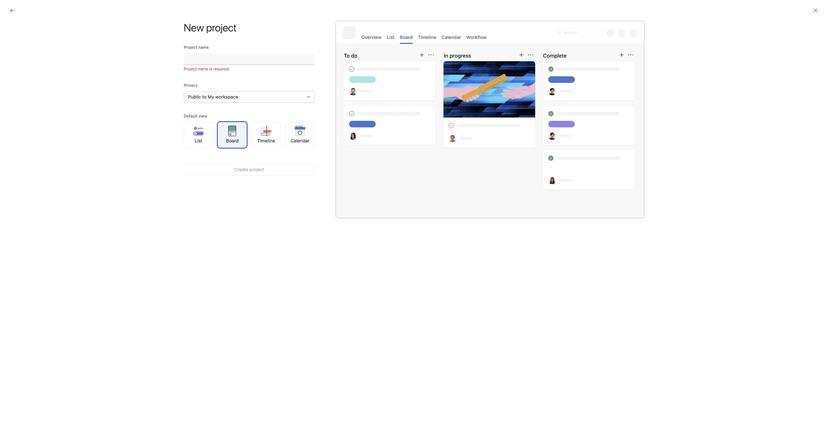 Task type: locate. For each thing, give the bounding box(es) containing it.
forms
[[521, 123, 533, 129]]

achieve.
[[508, 227, 523, 232]]

1 horizontal spatial calendar
[[442, 34, 462, 40]]

team right the
[[541, 221, 551, 226]]

0 vertical spatial to
[[202, 94, 207, 100]]

to right hope at the right
[[595, 221, 599, 226]]

to inside popup button
[[202, 94, 207, 100]]

new left template
[[330, 198, 339, 204]]

here.
[[524, 138, 535, 143]]

board
[[400, 34, 413, 40], [226, 138, 239, 143]]

1 vertical spatial name
[[198, 67, 208, 71]]

create
[[577, 103, 589, 108], [234, 167, 249, 172]]

list
[[387, 34, 395, 40], [195, 138, 203, 143]]

1 vertical spatial new
[[330, 198, 339, 204]]

workflow
[[467, 34, 487, 40]]

can
[[552, 221, 558, 226]]

form inside collect information from your teammates using forms in projects. any form associated with a project on this team will appear here.
[[568, 123, 578, 129]]

0 vertical spatial board
[[400, 34, 413, 40]]

0 horizontal spatial to
[[202, 94, 207, 100]]

required.
[[214, 67, 230, 71]]

new project
[[330, 126, 355, 131]]

list box
[[337, 3, 494, 13]]

calendar
[[442, 34, 462, 40], [291, 138, 310, 143]]

privacy
[[184, 83, 198, 88]]

members (1)
[[306, 54, 343, 61]]

hope
[[585, 221, 594, 226]]

templates
[[306, 176, 336, 183]]

form up teammates
[[590, 103, 599, 108]]

team left will
[[577, 131, 588, 136]]

to left my at the left top of the page
[[202, 94, 207, 100]]

this is a preview of your project image
[[336, 21, 645, 218]]

project name
[[184, 45, 209, 50]]

so
[[529, 221, 533, 226]]

associated
[[508, 131, 531, 136]]

project for project name is required.
[[184, 67, 197, 71]]

template
[[340, 198, 360, 204]]

0 vertical spatial list
[[387, 34, 395, 40]]

list image
[[312, 145, 320, 153]]

plan
[[384, 145, 393, 151]]

1 horizontal spatial list
[[387, 34, 395, 40]]

new up cross-
[[330, 126, 339, 131]]

1 horizontal spatial form
[[590, 103, 599, 108]]

0 vertical spatial create
[[577, 103, 589, 108]]

public to my workspace
[[188, 94, 238, 100]]

collect
[[508, 116, 523, 122]]

0 horizontal spatial a
[[516, 221, 519, 226]]

list down default view
[[195, 138, 203, 143]]

teammates
[[571, 116, 595, 122]]

create project
[[234, 167, 265, 172]]

in progress
[[444, 53, 472, 59]]

a right with
[[542, 131, 545, 136]]

new
[[330, 126, 339, 131], [330, 198, 339, 204]]

templates
[[353, 218, 373, 224]]

see
[[559, 221, 566, 226]]

0 horizontal spatial list
[[195, 138, 203, 143]]

1 vertical spatial timeline
[[258, 138, 275, 143]]

0 vertical spatial team
[[577, 131, 588, 136]]

1 vertical spatial to
[[595, 221, 599, 226]]

1 vertical spatial team
[[518, 214, 529, 219]]

1 horizontal spatial a
[[542, 131, 545, 136]]

1 vertical spatial calendar
[[291, 138, 310, 143]]

new for new template
[[330, 198, 339, 204]]

team up goal
[[518, 214, 529, 219]]

name inside alert
[[198, 67, 208, 71]]

1 new from the top
[[330, 126, 339, 131]]

1 project from the top
[[184, 45, 197, 50]]

a inside collect information from your teammates using forms in projects. any form associated with a project on this team will appear here.
[[542, 131, 545, 136]]

1 horizontal spatial create
[[577, 103, 589, 108]]

my
[[208, 94, 214, 100]]

timeline
[[418, 34, 437, 40], [258, 138, 275, 143]]

all
[[347, 218, 351, 224]]

name
[[199, 45, 209, 50], [198, 67, 208, 71]]

your
[[560, 116, 570, 122]]

1 vertical spatial create
[[234, 167, 249, 172]]

overview
[[362, 34, 382, 40]]

name left is
[[198, 67, 208, 71]]

appear
[[508, 138, 523, 143]]

0 vertical spatial timeline
[[418, 34, 437, 40]]

close image
[[814, 8, 819, 13]]

cross-
[[330, 145, 344, 151]]

1 vertical spatial form
[[568, 123, 578, 129]]

0 horizontal spatial timeline
[[258, 138, 275, 143]]

0 vertical spatial form
[[590, 103, 599, 108]]

create form button
[[574, 101, 602, 110]]

a
[[542, 131, 545, 136], [516, 221, 519, 226]]

go back image
[[10, 8, 15, 13]]

1 horizontal spatial to
[[595, 221, 599, 226]]

project up privacy on the left of the page
[[184, 67, 197, 71]]

public
[[188, 94, 201, 100]]

a inside this team hasn't created any goals yet add a goal so the team can see what you hope to achieve.
[[516, 221, 519, 226]]

project inside collect information from your teammates using forms in projects. any form associated with a project on this team will appear here.
[[546, 131, 561, 136]]

1 vertical spatial a
[[516, 221, 519, 226]]

0 horizontal spatial board
[[226, 138, 239, 143]]

form up this
[[568, 123, 578, 129]]

team
[[577, 131, 588, 136], [518, 214, 529, 219], [541, 221, 551, 226]]

project up 'project name is required.'
[[184, 45, 197, 50]]

0 vertical spatial name
[[199, 45, 209, 50]]

list right overview
[[387, 34, 395, 40]]

0 horizontal spatial create
[[234, 167, 249, 172]]

1 horizontal spatial board
[[400, 34, 413, 40]]

0 vertical spatial calendar
[[442, 34, 462, 40]]

on
[[562, 131, 567, 136]]

form
[[590, 103, 599, 108], [568, 123, 578, 129]]

form inside button
[[590, 103, 599, 108]]

Project name is required. text field
[[184, 53, 315, 65]]

0 vertical spatial a
[[542, 131, 545, 136]]

view
[[199, 114, 207, 119]]

0 horizontal spatial form
[[568, 123, 578, 129]]

project inside alert
[[184, 67, 197, 71]]

1 vertical spatial project
[[184, 67, 197, 71]]

projects.
[[539, 123, 558, 129]]

information
[[524, 116, 548, 122]]

0 vertical spatial new
[[330, 126, 339, 131]]

hasn't
[[530, 214, 543, 219]]

1 horizontal spatial team
[[541, 221, 551, 226]]

name down new project
[[199, 45, 209, 50]]

2 project from the top
[[184, 67, 197, 71]]

create for create project
[[234, 167, 249, 172]]

a right add
[[516, 221, 519, 226]]

project
[[340, 126, 355, 131], [546, 131, 561, 136], [367, 145, 382, 151], [250, 167, 265, 172]]

0 vertical spatial project
[[184, 45, 197, 50]]

1 vertical spatial list
[[195, 138, 203, 143]]

project
[[184, 45, 197, 50], [184, 67, 197, 71]]

explore
[[330, 218, 345, 224]]

to
[[202, 94, 207, 100], [595, 221, 599, 226]]

2 new from the top
[[330, 198, 339, 204]]

2 horizontal spatial team
[[577, 131, 588, 136]]



Task type: describe. For each thing, give the bounding box(es) containing it.
the
[[534, 221, 540, 226]]

what
[[567, 221, 576, 226]]

create form
[[577, 103, 599, 108]]

from
[[549, 116, 559, 122]]

in
[[534, 123, 538, 129]]

default
[[184, 114, 198, 119]]

any
[[562, 214, 569, 219]]

using
[[508, 123, 519, 129]]

cross-functional project plan
[[330, 145, 393, 151]]

this team hasn't created any goals yet add a goal so the team can see what you hope to achieve.
[[508, 214, 599, 232]]

functional
[[344, 145, 366, 151]]

this
[[568, 131, 576, 136]]

goal
[[520, 221, 528, 226]]

yet
[[583, 214, 589, 219]]

hide sidebar image
[[9, 5, 14, 10]]

new project
[[184, 21, 237, 34]]

created
[[544, 214, 560, 219]]

new template
[[330, 198, 360, 204]]

goals
[[570, 214, 582, 219]]

project inside button
[[250, 167, 265, 172]]

0 horizontal spatial calendar
[[291, 138, 310, 143]]

with
[[532, 131, 541, 136]]

name for project name
[[199, 45, 209, 50]]

this
[[508, 214, 517, 219]]

to do
[[344, 53, 358, 59]]

is
[[209, 67, 212, 71]]

default view
[[184, 114, 207, 119]]

2 vertical spatial team
[[541, 221, 551, 226]]

public to my workspace button
[[184, 91, 315, 103]]

explore all templates
[[330, 218, 373, 224]]

complete
[[544, 53, 567, 59]]

add
[[508, 221, 515, 226]]

projects
[[306, 104, 330, 111]]

new for new project
[[330, 126, 339, 131]]

1 vertical spatial board
[[226, 138, 239, 143]]

name for project name is required.
[[198, 67, 208, 71]]

project name is required. alert
[[184, 66, 315, 72]]

forms
[[508, 102, 527, 109]]

you
[[577, 221, 584, 226]]

1 horizontal spatial timeline
[[418, 34, 437, 40]]

mw
[[478, 146, 485, 151]]

workspace
[[216, 94, 238, 100]]

create for create form
[[577, 103, 589, 108]]

about us
[[508, 54, 534, 61]]

to inside this team hasn't created any goals yet add a goal so the team can see what you hope to achieve.
[[595, 221, 599, 226]]

project for project name
[[184, 45, 197, 50]]

project name is required.
[[184, 67, 230, 71]]

create project button
[[184, 164, 315, 176]]

any
[[559, 123, 567, 129]]

0 horizontal spatial team
[[518, 214, 529, 219]]

will
[[589, 131, 596, 136]]

collect information from your teammates using forms in projects. any form associated with a project on this team will appear here.
[[508, 116, 596, 143]]

team inside collect information from your teammates using forms in projects. any form associated with a project on this team will appear here.
[[577, 131, 588, 136]]



Task type: vqa. For each thing, say whether or not it's contained in the screenshot.
see
yes



